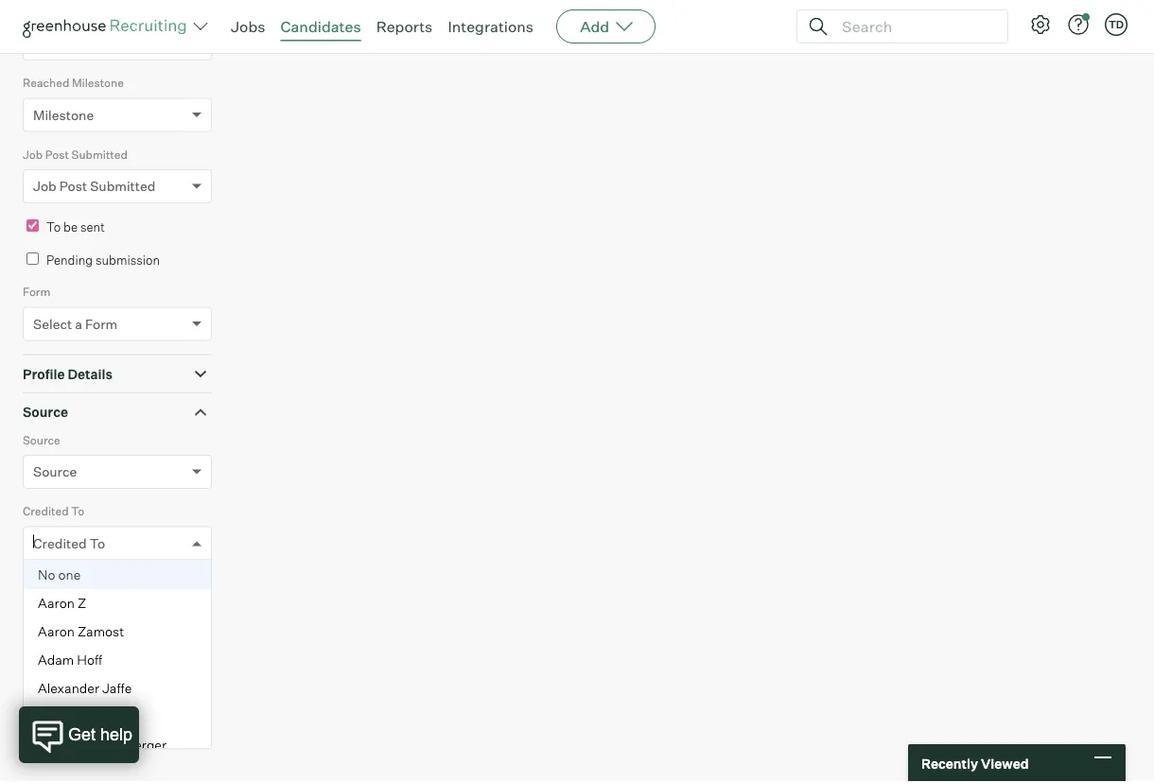 Task type: describe. For each thing, give the bounding box(es) containing it.
Search text field
[[838, 13, 991, 40]]

td button
[[1106, 13, 1128, 36]]

a
[[75, 316, 82, 333]]

pending
[[46, 253, 93, 269]]

aaron z option
[[24, 590, 211, 618]]

viewed
[[981, 756, 1029, 772]]

one
[[58, 567, 81, 584]]

amelia wattenberger option
[[24, 732, 211, 760]]

candidates
[[281, 17, 361, 36]]

responsibility
[[23, 586, 115, 603]]

amelia
[[38, 738, 80, 754]]

1 vertical spatial milestone
[[33, 107, 94, 124]]

education
[[23, 663, 88, 679]]

zamost
[[78, 624, 124, 640]]

submission
[[96, 253, 160, 269]]

1 vertical spatial stage
[[33, 36, 70, 52]]

1 horizontal spatial form
[[85, 316, 118, 333]]

0 vertical spatial submitted
[[72, 148, 128, 162]]

td button
[[1102, 9, 1132, 40]]

0 vertical spatial stage
[[23, 5, 54, 19]]

stage element
[[23, 3, 212, 74]]

none field inside credited to element
[[33, 528, 38, 561]]

no one option
[[24, 561, 211, 590]]

tuohy
[[82, 709, 120, 726]]

adam hoff option
[[24, 647, 211, 675]]

0 vertical spatial credited to
[[23, 505, 85, 519]]

reached milestone element
[[23, 74, 212, 146]]

jaffe
[[102, 681, 132, 697]]

alexander
[[38, 681, 99, 697]]

1 vertical spatial credited to
[[33, 536, 105, 552]]

0 vertical spatial post
[[45, 148, 69, 162]]

alexander jaffe
[[38, 681, 132, 697]]

pipeline tasks
[[23, 624, 116, 641]]

select
[[33, 316, 72, 333]]

list box inside credited to element
[[24, 561, 211, 760]]

reached
[[23, 76, 69, 91]]

sent
[[80, 220, 105, 235]]

0 vertical spatial credited
[[23, 505, 69, 519]]

pending submission
[[46, 253, 160, 269]]

tasks
[[78, 624, 116, 641]]

form element
[[23, 284, 212, 355]]

aaron zamost option
[[24, 618, 211, 647]]

source element
[[23, 432, 212, 503]]

Pending submission checkbox
[[27, 253, 39, 266]]

reports link
[[376, 17, 433, 36]]

no one
[[38, 567, 81, 584]]

details
[[68, 366, 113, 383]]



Task type: vqa. For each thing, say whether or not it's contained in the screenshot.
"Alexander Jaffe"
yes



Task type: locate. For each thing, give the bounding box(es) containing it.
To be sent checkbox
[[27, 220, 39, 233]]

allison tuohy
[[38, 709, 120, 726]]

stage
[[23, 5, 54, 19], [33, 36, 70, 52]]

post up to be sent
[[59, 179, 87, 195]]

list box
[[24, 561, 211, 760]]

adam
[[38, 652, 74, 669]]

form down pending submission checkbox
[[23, 286, 51, 300]]

aaron for aaron z
[[38, 596, 75, 612]]

credited to element
[[23, 503, 212, 760]]

1 vertical spatial aaron
[[38, 624, 75, 640]]

aaron up adam
[[38, 624, 75, 640]]

1 horizontal spatial to
[[71, 505, 85, 519]]

amelia wattenberger
[[38, 738, 167, 754]]

0 vertical spatial job post submitted
[[23, 148, 128, 162]]

no
[[38, 567, 55, 584]]

None field
[[33, 528, 38, 561]]

td
[[1109, 18, 1125, 31]]

add button
[[557, 9, 656, 44]]

adam hoff
[[38, 652, 102, 669]]

recently
[[922, 756, 979, 772]]

credited
[[23, 505, 69, 519], [33, 536, 87, 552]]

to down source element
[[71, 505, 85, 519]]

credited to
[[23, 505, 85, 519], [33, 536, 105, 552]]

reset
[[51, 710, 86, 726]]

candidates link
[[281, 17, 361, 36]]

credited to up no one
[[23, 505, 85, 519]]

wattenberger
[[83, 738, 167, 754]]

post
[[45, 148, 69, 162], [59, 179, 87, 195]]

form
[[23, 286, 51, 300], [85, 316, 118, 333]]

submitted
[[72, 148, 128, 162], [90, 179, 156, 195]]

list box containing no one
[[24, 561, 211, 760]]

1 aaron from the top
[[38, 596, 75, 612]]

reset filters
[[51, 710, 127, 726]]

submitted down reached milestone element
[[72, 148, 128, 162]]

0 vertical spatial milestone
[[72, 76, 124, 91]]

job post submitted up sent
[[33, 179, 156, 195]]

aaron left z
[[38, 596, 75, 612]]

select a form
[[33, 316, 118, 333]]

aaron for aaron zamost
[[38, 624, 75, 640]]

integrations link
[[448, 17, 534, 36]]

1 vertical spatial form
[[85, 316, 118, 333]]

pipeline
[[23, 624, 75, 641]]

2 vertical spatial source
[[33, 464, 77, 481]]

2 aaron from the top
[[38, 624, 75, 640]]

1 vertical spatial submitted
[[90, 179, 156, 195]]

submitted up sent
[[90, 179, 156, 195]]

integrations
[[448, 17, 534, 36]]

be
[[63, 220, 78, 235]]

source for source element
[[23, 405, 68, 421]]

reports
[[376, 17, 433, 36]]

to left be
[[46, 220, 61, 235]]

1 vertical spatial job
[[33, 179, 57, 195]]

milestone
[[72, 76, 124, 91], [33, 107, 94, 124]]

milestone down stage element
[[72, 76, 124, 91]]

post down reached
[[45, 148, 69, 162]]

job post submitted element
[[23, 146, 212, 217]]

form right a at the top of page
[[85, 316, 118, 333]]

configure image
[[1030, 13, 1053, 36]]

hoff
[[77, 652, 102, 669]]

add
[[580, 17, 610, 36]]

aaron
[[38, 596, 75, 612], [38, 624, 75, 640]]

2 vertical spatial to
[[90, 536, 105, 552]]

0 vertical spatial aaron
[[38, 596, 75, 612]]

aaron inside aaron zamost option
[[38, 624, 75, 640]]

source for credited to element
[[23, 434, 60, 448]]

credited to up one at bottom left
[[33, 536, 105, 552]]

aaron inside aaron z option
[[38, 596, 75, 612]]

aaron zamost
[[38, 624, 124, 640]]

credited up no one
[[33, 536, 87, 552]]

reset filters button
[[23, 700, 137, 736]]

credited up the no
[[23, 505, 69, 519]]

1 vertical spatial job post submitted
[[33, 179, 156, 195]]

filters
[[89, 710, 127, 726]]

1 vertical spatial post
[[59, 179, 87, 195]]

0 vertical spatial job
[[23, 148, 43, 162]]

job post submitted down reached milestone element
[[23, 148, 128, 162]]

0 horizontal spatial to
[[46, 220, 61, 235]]

alexander jaffe option
[[24, 675, 211, 703]]

1 vertical spatial to
[[71, 505, 85, 519]]

1 vertical spatial credited
[[33, 536, 87, 552]]

allison
[[38, 709, 79, 726]]

to
[[46, 220, 61, 235], [71, 505, 85, 519], [90, 536, 105, 552]]

0 vertical spatial to
[[46, 220, 61, 235]]

source
[[23, 405, 68, 421], [23, 434, 60, 448], [33, 464, 77, 481]]

recently viewed
[[922, 756, 1029, 772]]

aaron z
[[38, 596, 86, 612]]

milestone down reached milestone
[[33, 107, 94, 124]]

to be sent
[[46, 220, 105, 235]]

job post submitted
[[23, 148, 128, 162], [33, 179, 156, 195]]

0 vertical spatial form
[[23, 286, 51, 300]]

jobs link
[[231, 17, 266, 36]]

profile details
[[23, 366, 113, 383]]

0 vertical spatial source
[[23, 405, 68, 421]]

greenhouse recruiting image
[[23, 15, 193, 38]]

job
[[23, 148, 43, 162], [33, 179, 57, 195]]

0 horizontal spatial form
[[23, 286, 51, 300]]

to up no one option
[[90, 536, 105, 552]]

allison tuohy option
[[24, 703, 211, 732]]

1 vertical spatial source
[[23, 434, 60, 448]]

z
[[78, 596, 86, 612]]

reached milestone
[[23, 76, 124, 91]]

2 horizontal spatial to
[[90, 536, 105, 552]]

jobs
[[231, 17, 266, 36]]

profile
[[23, 366, 65, 383]]



